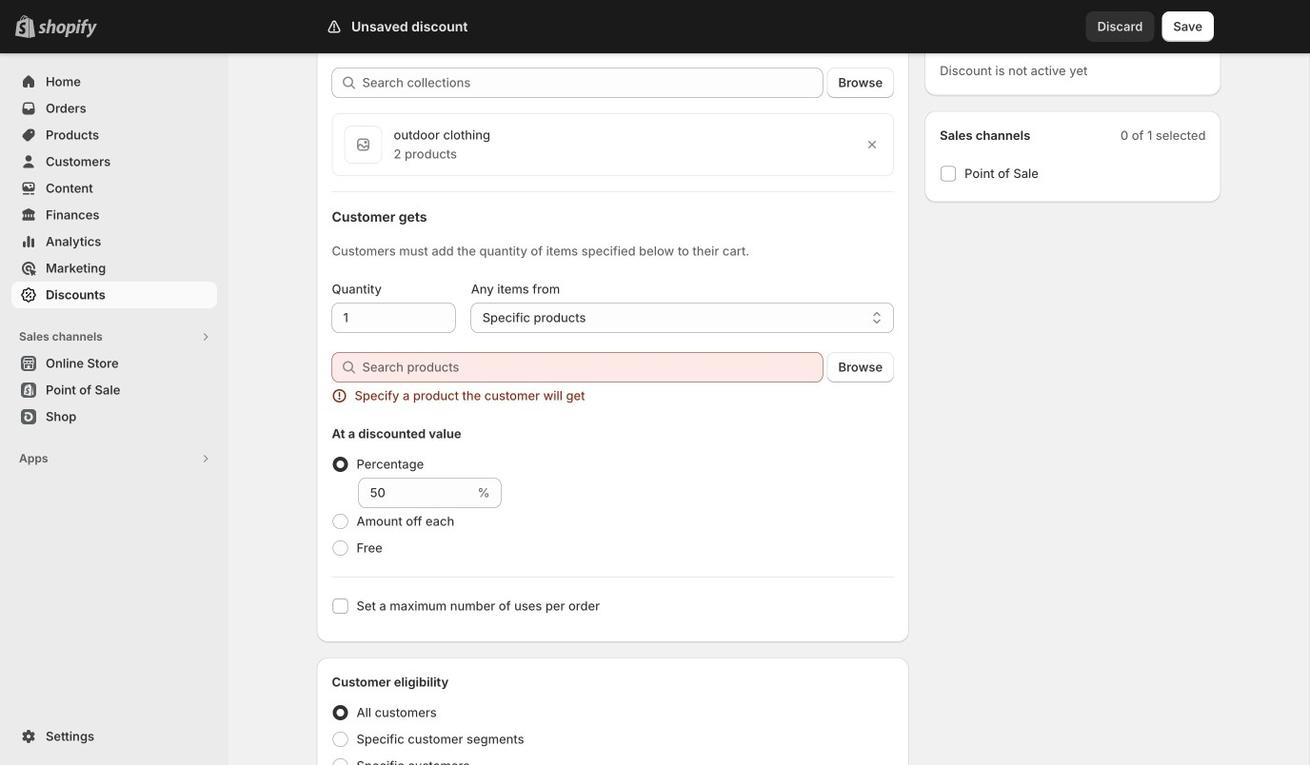 Task type: locate. For each thing, give the bounding box(es) containing it.
None text field
[[332, 303, 456, 333], [359, 478, 474, 509], [332, 303, 456, 333], [359, 478, 474, 509]]



Task type: vqa. For each thing, say whether or not it's contained in the screenshot.
behavior
no



Task type: describe. For each thing, give the bounding box(es) containing it.
Search products text field
[[362, 352, 823, 383]]

shopify image
[[38, 19, 97, 38]]

Search collections text field
[[362, 68, 823, 98]]



